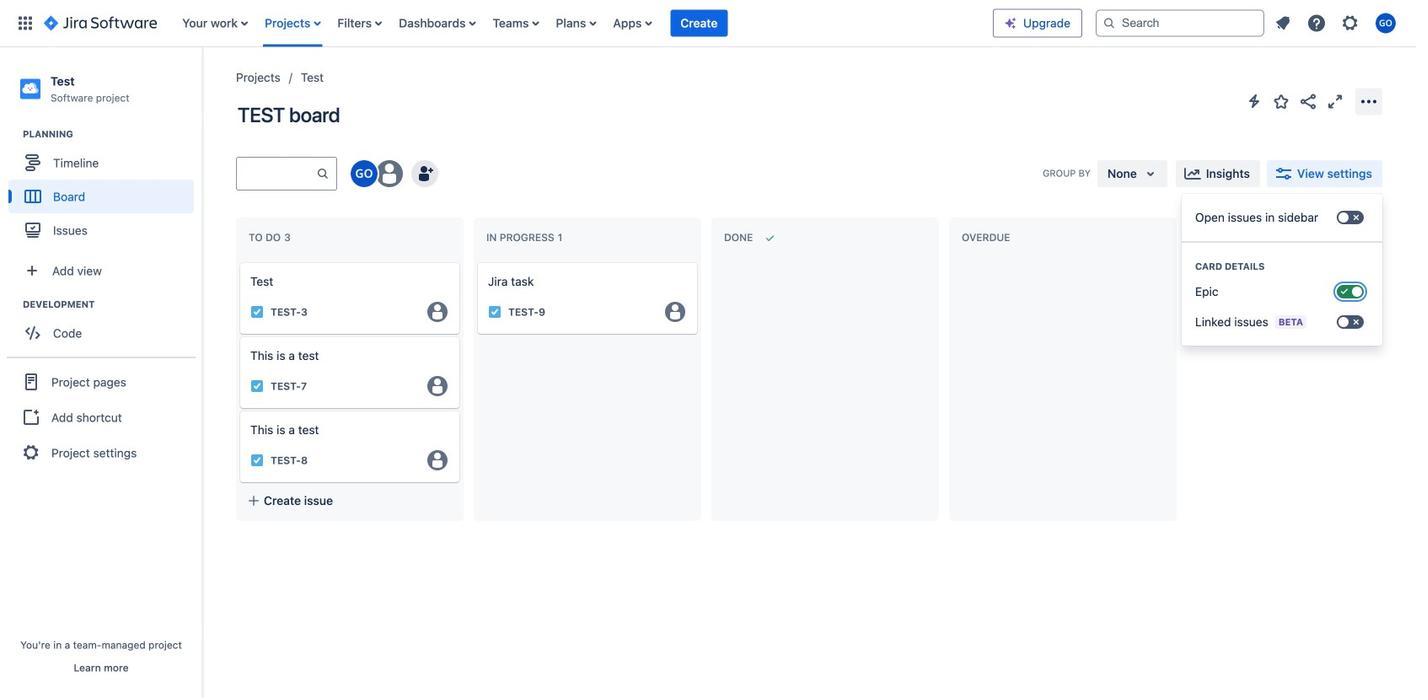 Task type: describe. For each thing, give the bounding box(es) containing it.
automations menu button icon image
[[1245, 91, 1265, 111]]

star test board image
[[1272, 91, 1292, 112]]

heading for the planning icon
[[23, 128, 202, 141]]

primary element
[[10, 0, 993, 47]]

group for the planning icon
[[8, 128, 202, 252]]

2 vertical spatial group
[[7, 357, 196, 477]]

task image
[[250, 454, 264, 467]]

heading for development image on the left top
[[23, 298, 202, 311]]

settings image
[[1341, 13, 1361, 33]]

Search field
[[1096, 10, 1265, 37]]

create issue image
[[229, 251, 249, 272]]

task image up task icon
[[250, 379, 264, 393]]

planning image
[[3, 124, 23, 144]]

sidebar element
[[0, 47, 202, 698]]

create column image
[[1191, 221, 1211, 241]]

to do element
[[249, 232, 294, 244]]

appswitcher icon image
[[15, 13, 35, 33]]

1 vertical spatial heading
[[1182, 260, 1383, 273]]



Task type: locate. For each thing, give the bounding box(es) containing it.
0 horizontal spatial list
[[174, 0, 993, 47]]

task image for create issue icon
[[488, 305, 502, 319]]

group for development image on the left top
[[8, 298, 202, 355]]

create issue image
[[466, 251, 487, 272]]

more actions image
[[1359, 91, 1380, 112]]

heading
[[23, 128, 202, 141], [1182, 260, 1383, 273], [23, 298, 202, 311]]

task image down "to do" element
[[250, 305, 264, 319]]

development image
[[3, 294, 23, 315]]

sidebar navigation image
[[184, 67, 221, 101]]

banner
[[0, 0, 1417, 47]]

task image for create issue image
[[250, 305, 264, 319]]

1 horizontal spatial list
[[1268, 8, 1407, 38]]

None search field
[[1096, 10, 1265, 37]]

1 vertical spatial group
[[8, 298, 202, 355]]

search image
[[1103, 16, 1117, 30]]

enter full screen image
[[1326, 91, 1346, 112]]

in progress element
[[487, 232, 566, 244]]

0 vertical spatial heading
[[23, 128, 202, 141]]

help image
[[1307, 13, 1327, 33]]

jira software image
[[44, 13, 157, 33], [44, 13, 157, 33]]

add people image
[[415, 164, 435, 184]]

task image
[[250, 305, 264, 319], [488, 305, 502, 319], [250, 379, 264, 393]]

task image down 'in progress' 'element'
[[488, 305, 502, 319]]

card details group
[[1182, 241, 1383, 346]]

2 vertical spatial heading
[[23, 298, 202, 311]]

group
[[8, 128, 202, 252], [8, 298, 202, 355], [7, 357, 196, 477]]

view settings image
[[1274, 164, 1294, 184]]

Search this board text field
[[237, 159, 316, 189]]

list item
[[671, 0, 728, 47]]

list
[[174, 0, 993, 47], [1268, 8, 1407, 38]]

your profile and settings image
[[1376, 13, 1396, 33]]

0 vertical spatial group
[[8, 128, 202, 252]]

notifications image
[[1273, 13, 1294, 33]]



Task type: vqa. For each thing, say whether or not it's contained in the screenshot.
Share image
no



